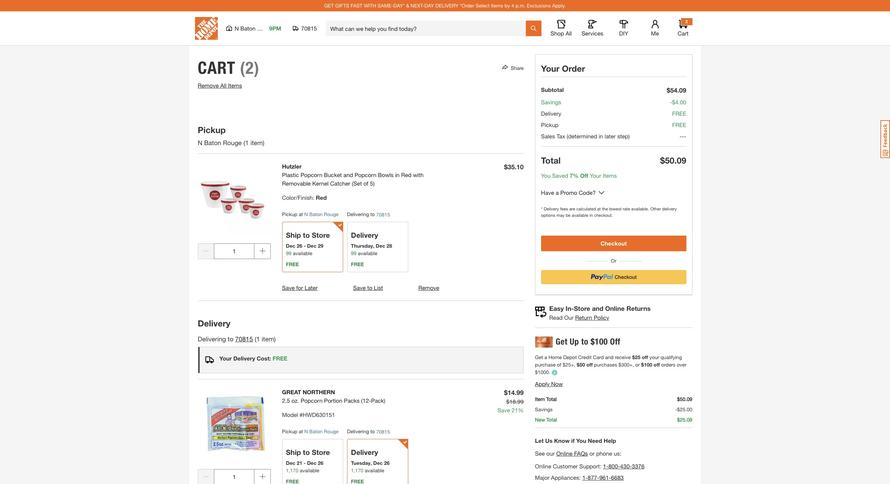 Task type: describe. For each thing, give the bounding box(es) containing it.
sales
[[541, 133, 555, 140]]

may
[[557, 213, 565, 218]]

shop all
[[551, 30, 572, 37]]

save for later button
[[282, 284, 318, 292]]

or for $300+,
[[635, 362, 640, 368]]

bowls
[[378, 172, 394, 178]]

phone
[[596, 451, 612, 457]]

3376
[[632, 464, 645, 470]]

0 vertical spatial total
[[541, 156, 561, 166]]

credit offer details image
[[552, 370, 557, 376]]

oz.
[[292, 398, 299, 404]]

#
[[300, 412, 303, 419]]

all for shop
[[566, 30, 572, 37]]

delivering to 70815 for ship to store dec 21 - dec 26 1,170 available
[[347, 429, 390, 435]]

tax
[[557, 133, 565, 140]]

delivery tuesday, dec 26 1,170 available
[[351, 449, 390, 474]]

0 horizontal spatial red
[[316, 194, 327, 201]]

apply
[[535, 381, 550, 388]]

ship to store dec 26 - dec 29 99 available
[[286, 231, 330, 257]]

same-
[[378, 2, 393, 9]]

0 vertical spatial savings
[[541, 99, 561, 106]]

later
[[305, 285, 318, 291]]

need
[[588, 438, 602, 445]]

our
[[546, 451, 555, 457]]

$50.09 for total
[[660, 156, 686, 166]]

$4.00
[[672, 99, 686, 106]]

share
[[511, 65, 524, 71]]

free down thursday,
[[351, 262, 364, 268]]

have a promo code?
[[541, 189, 596, 196]]

9pm
[[269, 25, 281, 32]]

2 vertical spatial online
[[535, 464, 551, 470]]

at inside the '* delivery fees are calculated at the lowest rate available. other delivery options may be available in checkout.'
[[597, 206, 601, 212]]

2 horizontal spatial off
[[654, 362, 660, 368]]

delivering to 70815 for ship to store dec 26 - dec 29 99 available
[[347, 211, 390, 218]]

model
[[282, 412, 298, 419]]

a for have
[[556, 189, 559, 196]]

online inside the easy in-store and online returns read our return policy
[[605, 305, 625, 313]]

product image for model #
[[198, 388, 271, 461]]

$14.99
[[504, 389, 524, 397]]

dec 28
[[376, 243, 392, 249]]

day
[[424, 2, 434, 9]]

free up for
[[286, 262, 299, 268]]

1,170 inside delivery tuesday, dec 26 1,170 available
[[351, 468, 363, 474]]

our
[[564, 314, 574, 321]]

or for faqs
[[590, 451, 595, 457]]

popcorn up 5)
[[355, 172, 376, 178]]

portion
[[324, 398, 342, 404]]

of inside your qualifying purchase of $25+,
[[557, 362, 561, 368]]

purchases
[[594, 362, 617, 368]]

cart
[[678, 30, 689, 37]]

services
[[582, 30, 603, 37]]

appliances:
[[551, 475, 581, 482]]

to inside ship to store dec 26 - dec 29 99 available
[[303, 231, 310, 239]]

99 inside delivery thursday, dec 28 99 available
[[351, 250, 357, 257]]

your
[[650, 355, 659, 361]]

$25.00
[[677, 407, 692, 413]]

major appliances: 1-877-961-6683
[[535, 475, 624, 482]]

0 vertical spatial off
[[580, 172, 588, 179]]

alert containing your delivery cost:
[[198, 347, 524, 374]]

$50.09 for item total
[[677, 397, 692, 403]]

70815 button
[[293, 25, 317, 32]]

checkout
[[601, 240, 627, 247]]

save to list
[[353, 285, 383, 291]]

1 vertical spatial online
[[556, 451, 573, 457]]

delivering for ship to store dec 21 - dec 26 1,170 available
[[347, 429, 369, 435]]

policy
[[594, 314, 609, 321]]

credit card icon image
[[535, 337, 553, 348]]

26 inside ship to store dec 21 - dec 26 1,170 available
[[318, 460, 323, 467]]

ship for ship to store dec 26 - dec 29 99 available
[[286, 231, 301, 239]]

available inside ship to store dec 21 - dec 26 1,170 available
[[300, 468, 319, 474]]

exclusions
[[527, 2, 551, 9]]

kernel
[[312, 180, 329, 187]]

available inside delivery thursday, dec 28 99 available
[[358, 250, 377, 257]]

pickup at n baton rouge for ship to store dec 26 - dec 29 99 available
[[282, 211, 339, 217]]

packs
[[344, 398, 360, 404]]

to inside ship to store dec 21 - dec 26 1,170 available
[[303, 449, 310, 457]]

later
[[605, 133, 616, 140]]

popcorn inside great northern 2.5 oz. popcorn portion packs (12-pack)
[[301, 398, 323, 404]]

easy
[[549, 305, 564, 313]]

get
[[324, 2, 334, 9]]

have a promo code? link
[[541, 189, 596, 198]]

model # hwd630151
[[282, 412, 335, 419]]

up
[[570, 337, 579, 347]]

store for online
[[574, 305, 590, 313]]

remove all items link
[[198, 82, 242, 89]]

*
[[541, 206, 543, 212]]

delivery inside delivery tuesday, dec 26 1,170 available
[[351, 449, 378, 457]]

have
[[541, 189, 554, 196]]

430-
[[620, 464, 632, 470]]

item for n baton rouge ( 1 item )
[[250, 139, 263, 147]]

get for get up to $100 off
[[556, 337, 568, 347]]

4
[[511, 2, 514, 9]]

save for later
[[282, 285, 318, 291]]

0 vertical spatial items
[[491, 2, 503, 9]]

color/finish
[[282, 194, 313, 201]]

your for your delivery cost: free
[[219, 355, 232, 362]]

( for 70815
[[255, 335, 256, 343]]

0 vertical spatial in
[[599, 133, 603, 140]]

card
[[593, 355, 604, 361]]

us
[[545, 438, 553, 445]]

0 vertical spatial $100
[[591, 337, 608, 347]]

n baton rouge ( 1 item )
[[198, 139, 266, 147]]

70815 up dec 26
[[376, 429, 390, 435]]

( for rouge
[[243, 139, 245, 147]]

70815 link for ship to store dec 26 - dec 29 99 available
[[376, 211, 390, 219]]

your delivery cost: free
[[219, 355, 287, 362]]

save for save for later
[[282, 285, 295, 291]]

1 vertical spatial off
[[610, 337, 620, 347]]

6683
[[611, 475, 624, 482]]

your for your order
[[541, 64, 560, 74]]

7%
[[570, 172, 579, 179]]

delivery up sales
[[541, 110, 561, 117]]

1 vertical spatial item
[[535, 397, 545, 403]]

$50
[[577, 362, 585, 368]]

get a home depot credit card and receive $25 off
[[535, 355, 648, 361]]

day*
[[393, 2, 405, 9]]

credit
[[578, 355, 592, 361]]

faqs
[[574, 451, 588, 457]]

26 inside ship to store dec 26 - dec 29 99 available
[[297, 243, 302, 249]]

1 vertical spatial $100
[[641, 362, 652, 368]]

save to list link
[[353, 285, 383, 291]]

other
[[650, 206, 661, 212]]

diy button
[[612, 20, 635, 37]]

removable
[[282, 180, 311, 187]]

available.
[[631, 206, 649, 212]]

product image for color/finish
[[198, 162, 271, 235]]

$300+,
[[619, 362, 634, 368]]

store for 21
[[312, 449, 330, 457]]

delivering to 70815 ( 1 item )
[[198, 335, 276, 343]]

1 horizontal spatial off
[[642, 355, 648, 361]]



Task type: vqa. For each thing, say whether or not it's contained in the screenshot.
StyleWell
no



Task type: locate. For each thing, give the bounding box(es) containing it.
0 vertical spatial n baton rouge button
[[304, 211, 339, 217]]

customer
[[553, 464, 578, 470]]

total for item total
[[546, 397, 557, 403]]

$50.09 up $25.00
[[677, 397, 692, 403]]

pickup up sales
[[541, 122, 559, 128]]

99 inside ship to store dec 26 - dec 29 99 available
[[286, 250, 292, 257]]

major
[[535, 475, 550, 482]]

1 vertical spatial store
[[574, 305, 590, 313]]

pickup down model
[[282, 429, 297, 435]]

0 horizontal spatial a
[[545, 355, 547, 361]]

1 n baton rouge button from the top
[[304, 211, 339, 217]]

let us know if you need help
[[535, 438, 616, 445]]

get for get a home depot credit card and receive $25 off
[[535, 355, 543, 361]]

0 vertical spatial 1-
[[603, 464, 609, 470]]

delivery inside delivery thursday, dec 28 99 available
[[351, 231, 378, 239]]

0 vertical spatial red
[[401, 172, 412, 178]]

0 horizontal spatial items
[[228, 82, 242, 89]]

0 horizontal spatial item
[[535, 397, 545, 403]]

0 horizontal spatial 1-
[[582, 475, 588, 482]]

0 vertical spatial you
[[541, 172, 551, 179]]

of down home
[[557, 362, 561, 368]]

n baton rouge button down hwd630151
[[304, 429, 339, 435]]

with
[[413, 172, 424, 178]]

total up saved
[[541, 156, 561, 166]]

lowest
[[609, 206, 622, 212]]

) for delivering to 70815 ( 1 item )
[[274, 335, 276, 343]]

home
[[549, 355, 562, 361]]

all down cart (2)
[[220, 82, 227, 89]]

store inside the easy in-store and online returns read our return policy
[[574, 305, 590, 313]]

delivery up tuesday,
[[351, 449, 378, 457]]

pickup at n baton rouge down model # hwd630151
[[282, 429, 339, 435]]

1 product image from the top
[[198, 162, 271, 235]]

70815 inside button
[[301, 25, 317, 32]]

delivery thursday, dec 28 99 available
[[351, 231, 392, 257]]

increment image for model #
[[260, 474, 265, 480]]

plastic
[[282, 172, 299, 178]]

n baton rouge button for ship to store dec 21 - dec 26 1,170 available
[[304, 429, 339, 435]]

2 vertical spatial your
[[219, 355, 232, 362]]

5)
[[370, 180, 375, 187]]

1 for rouge
[[245, 139, 249, 147]]

0 horizontal spatial 99
[[286, 250, 292, 257]]

or down $25
[[635, 362, 640, 368]]

and up purchases
[[605, 355, 614, 361]]

1 horizontal spatial all
[[566, 30, 572, 37]]

available inside delivery tuesday, dec 26 1,170 available
[[365, 468, 384, 474]]

free inside alert
[[273, 355, 287, 362]]

code?
[[579, 189, 596, 196]]

delivery up "options"
[[544, 206, 559, 212]]

product image
[[198, 162, 271, 235], [198, 388, 271, 461]]

item up the
[[603, 172, 614, 179]]

70815 link up your delivery cost: free
[[235, 335, 253, 343]]

great northern 2.5 oz. popcorn portion packs (12-pack)
[[282, 389, 385, 404]]

get gifts fast with same-day* & next-day delivery *order select items by 4 p.m. exclusions apply.
[[324, 2, 566, 9]]

get up purchase at the right of page
[[535, 355, 543, 361]]

store for 26
[[312, 231, 330, 239]]

sales tax (determined in later step)
[[541, 133, 630, 140]]

70815 up dec 28
[[376, 212, 390, 218]]

delivering for ship to store dec 26 - dec 29 99 available
[[347, 211, 369, 217]]

online up the policy
[[605, 305, 625, 313]]

available inside ship to store dec 26 - dec 29 99 available
[[293, 250, 312, 257]]

70815 link for ship to store dec 21 - dec 26 1,170 available
[[376, 428, 390, 436]]

0 vertical spatial online
[[605, 305, 625, 313]]

0 horizontal spatial or
[[590, 451, 595, 457]]

26 right "21"
[[318, 460, 323, 467]]

2 pickup at n baton rouge from the top
[[282, 429, 339, 435]]

options
[[541, 213, 555, 218]]

2 n baton rouge button from the top
[[304, 429, 339, 435]]

shop all button
[[550, 20, 573, 37]]

save left 21%
[[498, 407, 510, 414]]

1 1,170 from the left
[[286, 468, 298, 474]]

1 horizontal spatial your
[[541, 64, 560, 74]]

0 vertical spatial (
[[243, 139, 245, 147]]

at for ship to store dec 26 - dec 29 99 available
[[299, 211, 303, 217]]

red inside the hutzler plastic popcorn bucket and popcorn bowls in red with removable kernel catcher (set of 5)
[[401, 172, 412, 178]]

$100 down your
[[641, 362, 652, 368]]

70815 link up dec 28
[[376, 211, 390, 219]]

popcorn down northern
[[301, 398, 323, 404]]

1 vertical spatial (
[[255, 335, 256, 343]]

1- up 961-
[[603, 464, 609, 470]]

$18.99
[[506, 399, 524, 405]]

pickup at n baton rouge down : on the top left of page
[[282, 211, 339, 217]]

orders
[[661, 362, 676, 368]]

store inside ship to store dec 21 - dec 26 1,170 available
[[312, 449, 330, 457]]

alert
[[198, 347, 524, 374]]

0 horizontal spatial save
[[282, 285, 295, 291]]

1 vertical spatial 70815 link
[[235, 335, 253, 343]]

26 left the "29" on the left of page
[[297, 243, 302, 249]]

800-
[[609, 464, 620, 470]]

2 vertical spatial 70815 link
[[376, 428, 390, 436]]

1 horizontal spatial red
[[401, 172, 412, 178]]

0 vertical spatial 26
[[297, 243, 302, 249]]

us:
[[614, 451, 621, 457]]

your down delivering to 70815 ( 1 item )
[[219, 355, 232, 362]]

:
[[313, 194, 314, 201]]

to
[[370, 211, 375, 217], [303, 231, 310, 239], [367, 285, 372, 291], [228, 335, 233, 343], [581, 337, 588, 347], [370, 429, 375, 435], [303, 449, 310, 457]]

delivering to 70815 up delivery thursday, dec 28 99 available
[[347, 211, 390, 218]]

apply.
[[552, 2, 566, 9]]

dec 26
[[373, 460, 390, 467]]

now
[[551, 381, 563, 388]]

1 horizontal spatial online
[[556, 451, 573, 457]]

70815 right 9pm
[[301, 25, 317, 32]]

online up customer
[[556, 451, 573, 457]]

at down color/finish
[[299, 211, 303, 217]]

total for new total
[[547, 417, 557, 423]]

$14.99 $18.99 save 21%
[[498, 389, 524, 414]]

1 horizontal spatial of
[[557, 362, 561, 368]]

1 for 70815
[[256, 335, 260, 343]]

0 horizontal spatial you
[[541, 172, 551, 179]]

1 vertical spatial item
[[262, 335, 274, 343]]

0 vertical spatial store
[[312, 231, 330, 239]]

1 vertical spatial get
[[535, 355, 543, 361]]

all
[[566, 30, 572, 37], [220, 82, 227, 89]]

2 ship from the top
[[286, 449, 301, 457]]

over
[[677, 362, 687, 368]]

1 vertical spatial or
[[590, 451, 595, 457]]

a for get
[[545, 355, 547, 361]]

step)
[[617, 133, 630, 140]]

see
[[535, 451, 545, 457]]

and inside the hutzler plastic popcorn bucket and popcorn bowls in red with removable kernel catcher (set of 5)
[[343, 172, 353, 178]]

in-
[[566, 305, 574, 313]]

0 horizontal spatial of
[[363, 180, 368, 187]]

1 vertical spatial product image
[[198, 388, 271, 461]]

return policy link
[[575, 314, 609, 321]]

1,170 inside ship to store dec 21 - dec 26 1,170 available
[[286, 468, 298, 474]]

off right 7%
[[580, 172, 588, 179]]

pack)
[[371, 398, 385, 404]]

1 horizontal spatial and
[[592, 305, 603, 313]]

1-
[[603, 464, 609, 470], [582, 475, 588, 482]]

pickup down color/finish
[[282, 211, 297, 217]]

0 vertical spatial item
[[603, 172, 614, 179]]

available up save for later
[[293, 250, 312, 257]]

delivery inside the '* delivery fees are calculated at the lowest rate available. other delivery options may be available in checkout.'
[[544, 206, 559, 212]]

2 delivering to 70815 from the top
[[347, 429, 390, 435]]

remove for remove
[[418, 285, 439, 291]]

1 horizontal spatial 99
[[351, 250, 357, 257]]

0 horizontal spatial 1,170
[[286, 468, 298, 474]]

0 vertical spatial get
[[556, 337, 568, 347]]

items left the by
[[491, 2, 503, 9]]

1 vertical spatial and
[[592, 305, 603, 313]]

1 delivering to 70815 from the top
[[347, 211, 390, 218]]

increment image
[[260, 248, 265, 254], [260, 474, 265, 480]]

decrement image
[[203, 474, 209, 480]]

available down "21"
[[300, 468, 319, 474]]

available down thursday,
[[358, 250, 377, 257]]

2 product image from the top
[[198, 388, 271, 461]]

free down $4.00
[[672, 110, 686, 117]]

0 vertical spatial product image
[[198, 162, 271, 235]]

&
[[406, 2, 409, 9]]

free up '---'
[[672, 122, 686, 128]]

red right : on the top left of page
[[316, 194, 327, 201]]

get up to $100 off
[[556, 337, 620, 347]]

1,170 down tuesday,
[[351, 468, 363, 474]]

n baton rouge button for ship to store dec 26 - dec 29 99 available
[[304, 211, 339, 217]]

1- down online customer support: 1-800-430-3376
[[582, 475, 588, 482]]

1 99 from the left
[[286, 250, 292, 257]]

at left the
[[597, 206, 601, 212]]

2.5
[[282, 398, 290, 404]]

off down your
[[654, 362, 660, 368]]

2 horizontal spatial your
[[590, 172, 601, 179]]

1 vertical spatial your
[[590, 172, 601, 179]]

1 vertical spatial delivering
[[198, 335, 226, 343]]

- inside ship to store dec 21 - dec 26 1,170 available
[[304, 460, 306, 467]]

in right bowls
[[395, 172, 400, 178]]

1 pickup at n baton rouge from the top
[[282, 211, 339, 217]]

n baton rouge button
[[304, 211, 339, 217], [304, 429, 339, 435]]

in down calculated
[[590, 213, 593, 218]]

70815 link up dec 26
[[376, 428, 390, 436]]

available down calculated
[[572, 213, 588, 218]]

rate
[[623, 206, 630, 212]]

1 horizontal spatial $100
[[641, 362, 652, 368]]

0 horizontal spatial off
[[587, 362, 593, 368]]

delivery left the cost:
[[233, 355, 255, 362]]

dec
[[286, 243, 295, 249], [307, 243, 317, 249], [286, 460, 295, 467], [307, 460, 317, 467]]

ship inside ship to store dec 26 - dec 29 99 available
[[286, 231, 301, 239]]

0 vertical spatial and
[[343, 172, 353, 178]]

None text field
[[214, 244, 255, 260], [214, 470, 255, 485], [214, 244, 255, 260], [214, 470, 255, 485]]

items down cart (2)
[[228, 82, 242, 89]]

return
[[575, 314, 592, 321]]

0 horizontal spatial (
[[243, 139, 245, 147]]

1 horizontal spatial save
[[353, 285, 366, 291]]

your order
[[541, 64, 585, 74]]

2 increment image from the top
[[260, 474, 265, 480]]

increment image for color/finish
[[260, 248, 265, 254]]

in left later
[[599, 133, 603, 140]]

in inside the '* delivery fees are calculated at the lowest rate available. other delivery options may be available in checkout.'
[[590, 213, 593, 218]]

save inside button
[[282, 285, 295, 291]]

pickup at n baton rouge for ship to store dec 21 - dec 26 1,170 available
[[282, 429, 339, 435]]

0 vertical spatial ship
[[286, 231, 301, 239]]

free
[[672, 110, 686, 117], [672, 122, 686, 128], [286, 262, 299, 268], [351, 262, 364, 268], [273, 355, 287, 362]]

item
[[603, 172, 614, 179], [535, 397, 545, 403]]

off right $25
[[642, 355, 648, 361]]

savings down subtotal
[[541, 99, 561, 106]]

you right if
[[576, 438, 586, 445]]

all for remove
[[220, 82, 227, 89]]

1 horizontal spatial you
[[576, 438, 586, 445]]

1,170 down "21"
[[286, 468, 298, 474]]

catcher
[[330, 180, 350, 187]]

me button
[[644, 20, 666, 37]]

2 vertical spatial and
[[605, 355, 614, 361]]

1 vertical spatial total
[[546, 397, 557, 403]]

delivery up thursday,
[[351, 231, 378, 239]]

delivery
[[662, 206, 677, 212]]

What can we help you find today? search field
[[330, 21, 525, 36]]

1 horizontal spatial (
[[255, 335, 256, 343]]

0 horizontal spatial online
[[535, 464, 551, 470]]

get left the up
[[556, 337, 568, 347]]

1 vertical spatial increment image
[[260, 474, 265, 480]]

services button
[[581, 20, 604, 37]]

with
[[364, 2, 376, 9]]

1 horizontal spatial a
[[556, 189, 559, 196]]

1 vertical spatial savings
[[535, 407, 553, 413]]

a up purchase at the right of page
[[545, 355, 547, 361]]

2 vertical spatial in
[[590, 213, 593, 218]]

at
[[597, 206, 601, 212], [299, 211, 303, 217], [299, 429, 303, 435]]

1 ship from the top
[[286, 231, 301, 239]]

remove for remove all items
[[198, 82, 219, 89]]

n baton rouge button down : on the top left of page
[[304, 211, 339, 217]]

popcorn up kernel
[[301, 172, 322, 178]]

$35.10
[[504, 163, 524, 171]]

or
[[635, 362, 640, 368], [590, 451, 595, 457]]

1 vertical spatial pickup at n baton rouge
[[282, 429, 339, 435]]

new
[[535, 417, 545, 423]]

the home depot logo image
[[195, 17, 218, 40]]

0 vertical spatial all
[[566, 30, 572, 37]]

feedback link image
[[881, 120, 890, 158]]

delivery
[[435, 2, 459, 9]]

0 horizontal spatial all
[[220, 82, 227, 89]]

1 horizontal spatial 1-
[[603, 464, 609, 470]]

2 horizontal spatial and
[[605, 355, 614, 361]]

get
[[556, 337, 568, 347], [535, 355, 543, 361]]

1 horizontal spatial off
[[610, 337, 620, 347]]

0 horizontal spatial )
[[263, 139, 264, 147]]

easy in-store and online returns read our return policy
[[549, 305, 651, 321]]

at down #
[[299, 429, 303, 435]]

- inside ship to store dec 26 - dec 29 99 available
[[304, 243, 306, 249]]

$100 up card
[[591, 337, 608, 347]]

1 vertical spatial 1
[[256, 335, 260, 343]]

- $25.00
[[675, 407, 692, 413]]

of left 5)
[[363, 180, 368, 187]]

and inside the easy in-store and online returns read our return policy
[[592, 305, 603, 313]]

1 vertical spatial items
[[228, 82, 242, 89]]

1 vertical spatial in
[[395, 172, 400, 178]]

your up code?
[[590, 172, 601, 179]]

1 vertical spatial 1-
[[582, 475, 588, 482]]

your up subtotal
[[541, 64, 560, 74]]

1 vertical spatial n baton rouge button
[[304, 429, 339, 435]]

1 horizontal spatial item
[[603, 172, 614, 179]]

cost:
[[257, 355, 271, 362]]

you left saved
[[541, 172, 551, 179]]

all inside button
[[566, 30, 572, 37]]

off up receive
[[610, 337, 620, 347]]

$25+,
[[563, 362, 575, 368]]

saved
[[552, 172, 568, 179]]

online up major
[[535, 464, 551, 470]]

total right the new
[[547, 417, 557, 423]]

0 vertical spatial a
[[556, 189, 559, 196]]

let
[[535, 438, 544, 445]]

1 vertical spatial you
[[576, 438, 586, 445]]

online
[[605, 305, 625, 313], [556, 451, 573, 457], [535, 464, 551, 470]]

1 horizontal spatial or
[[635, 362, 640, 368]]

-
[[670, 99, 672, 106], [680, 133, 682, 140], [682, 133, 684, 140], [684, 133, 686, 140], [304, 243, 306, 249], [675, 407, 677, 413], [304, 460, 306, 467]]

0 horizontal spatial get
[[535, 355, 543, 361]]

know
[[554, 438, 570, 445]]

red left the with
[[401, 172, 412, 178]]

0 horizontal spatial remove
[[198, 82, 219, 89]]

1-800-430-3376 link
[[603, 464, 645, 470]]

1 vertical spatial a
[[545, 355, 547, 361]]

item for delivering to 70815 ( 1 item )
[[262, 335, 274, 343]]

$25.09
[[677, 417, 692, 423]]

1 vertical spatial ship
[[286, 449, 301, 457]]

remove all items
[[198, 82, 242, 89]]

1 horizontal spatial )
[[274, 335, 276, 343]]

available down dec 26
[[365, 468, 384, 474]]

red
[[401, 172, 412, 178], [316, 194, 327, 201]]

1 vertical spatial )
[[274, 335, 276, 343]]

ship inside ship to store dec 21 - dec 26 1,170 available
[[286, 449, 301, 457]]

0 horizontal spatial 1
[[245, 139, 249, 147]]

1 horizontal spatial 1,170
[[351, 468, 363, 474]]

$100
[[591, 337, 608, 347], [641, 362, 652, 368]]

if
[[571, 438, 575, 445]]

and up catcher
[[343, 172, 353, 178]]

0 vertical spatial $50.09
[[660, 156, 686, 166]]

in inside the hutzler plastic popcorn bucket and popcorn bowls in red with removable kernel catcher (set of 5)
[[395, 172, 400, 178]]

0 horizontal spatial and
[[343, 172, 353, 178]]

a right "have"
[[556, 189, 559, 196]]

1 horizontal spatial in
[[590, 213, 593, 218]]

order
[[562, 64, 585, 74]]

item down the apply
[[535, 397, 545, 403]]

be
[[566, 213, 571, 218]]

0 vertical spatial or
[[635, 362, 640, 368]]

of inside the hutzler plastic popcorn bucket and popcorn bowls in red with removable kernel catcher (set of 5)
[[363, 180, 368, 187]]

2 1,170 from the left
[[351, 468, 363, 474]]

you saved 7% off your item s
[[541, 172, 617, 179]]

0 vertical spatial remove
[[198, 82, 219, 89]]

2 vertical spatial total
[[547, 417, 557, 423]]

) for n baton rouge ( 1 item )
[[263, 139, 264, 147]]

all right shop
[[566, 30, 572, 37]]

$50.09 down '---'
[[660, 156, 686, 166]]

apply now link
[[535, 381, 563, 388]]

save inside $14.99 $18.99 save 21%
[[498, 407, 510, 414]]

s
[[614, 172, 617, 179]]

0 vertical spatial 70815 link
[[376, 211, 390, 219]]

save left for
[[282, 285, 295, 291]]

1 increment image from the top
[[260, 248, 265, 254]]

1 vertical spatial $50.09
[[677, 397, 692, 403]]

at for ship to store dec 21 - dec 26 1,170 available
[[299, 429, 303, 435]]

savings down item total
[[535, 407, 553, 413]]

---
[[680, 133, 686, 140]]

purchase
[[535, 362, 556, 368]]

baton
[[240, 25, 256, 32], [204, 139, 221, 147], [309, 211, 323, 217], [309, 429, 323, 435]]

ship for ship to store dec 21 - dec 26 1,170 available
[[286, 449, 301, 457]]

0 vertical spatial )
[[263, 139, 264, 147]]

store inside ship to store dec 26 - dec 29 99 available
[[312, 231, 330, 239]]

and up the policy
[[592, 305, 603, 313]]

1 vertical spatial delivering to 70815
[[347, 429, 390, 435]]

depot
[[563, 355, 577, 361]]

available inside the '* delivery fees are calculated at the lowest rate available. other delivery options may be available in checkout.'
[[572, 213, 588, 218]]

off down get a home depot credit card and receive $25 off
[[587, 362, 593, 368]]

70815 up your delivery cost: free
[[235, 335, 253, 343]]

save left list
[[353, 285, 366, 291]]

hwd630151
[[303, 412, 335, 419]]

delivery inside alert
[[233, 355, 255, 362]]

877-
[[588, 475, 599, 482]]

or
[[608, 258, 619, 264]]

$54.09
[[667, 86, 686, 94]]

or right "faqs"
[[590, 451, 595, 457]]

delivering to 70815 up delivery tuesday, dec 26 1,170 available
[[347, 429, 390, 435]]

decrement image
[[203, 248, 209, 254]]

total down apply now link
[[546, 397, 557, 403]]

0 horizontal spatial $100
[[591, 337, 608, 347]]

and
[[343, 172, 353, 178], [592, 305, 603, 313], [605, 355, 614, 361]]

delivery up delivering to 70815 ( 1 item )
[[198, 319, 230, 329]]

by
[[505, 2, 510, 9]]

pickup up n baton rouge ( 1 item )
[[198, 125, 226, 135]]

2 99 from the left
[[351, 250, 357, 257]]

free right the cost:
[[273, 355, 287, 362]]

1 vertical spatial red
[[316, 194, 327, 201]]

save for save to list
[[353, 285, 366, 291]]



